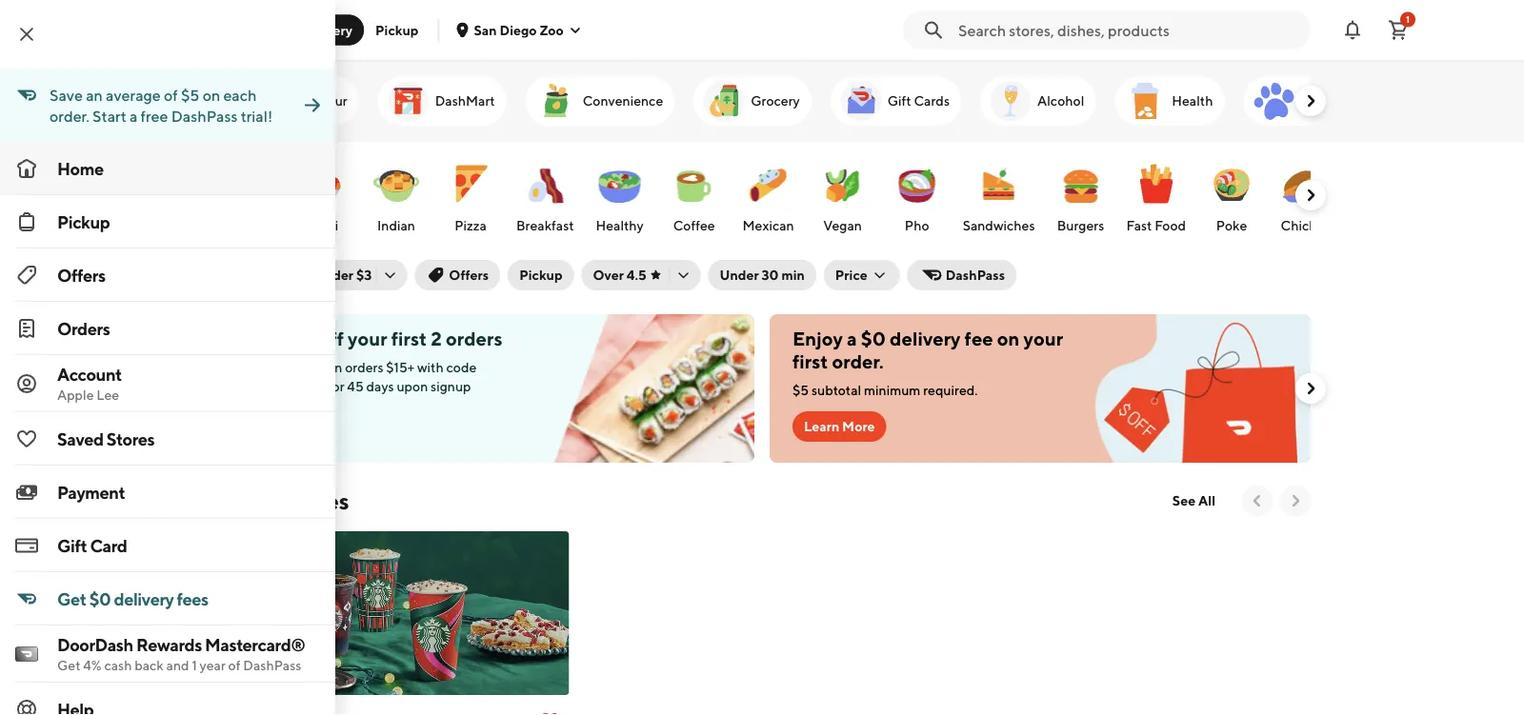 Task type: vqa. For each thing, say whether or not it's contained in the screenshot.
Under within button
yes



Task type: describe. For each thing, give the bounding box(es) containing it.
first inside get 40% off your first 2 orders save up to $10 on orders $15+ with code 40deal, valid for 45 days upon signup
[[391, 328, 427, 350]]

learn more button for up
[[236, 408, 330, 438]]

hour
[[317, 93, 348, 109]]

up
[[268, 360, 284, 375]]

burgers
[[1057, 218, 1105, 233]]

see
[[1173, 493, 1196, 509]]

alcohol link
[[980, 76, 1096, 126]]

lee
[[97, 387, 119, 403]]

dashmart link
[[378, 76, 507, 126]]

mexican
[[743, 218, 794, 233]]

learn for first
[[804, 419, 840, 434]]

code
[[446, 360, 477, 375]]

healthy
[[596, 218, 644, 233]]

1 vertical spatial pickup
[[57, 212, 110, 232]]

orders link
[[0, 302, 335, 355]]

health
[[1172, 93, 1213, 109]]

under 30 min button
[[709, 260, 816, 291]]

home link
[[0, 142, 335, 195]]

an
[[86, 86, 103, 104]]

coffee
[[673, 218, 715, 233]]

$5 inside enjoy a $0 delivery fee on your first order. $5 subtotal minimum required.
[[793, 383, 809, 398]]

pets
[[1301, 93, 1328, 109]]

sandwiches
[[963, 218, 1035, 233]]

dashmart image
[[386, 78, 431, 124]]

0 vertical spatial saved stores link
[[0, 413, 335, 466]]

offers link
[[0, 249, 335, 302]]

average
[[106, 86, 161, 104]]

click to remove this store from your saved list image
[[539, 711, 562, 716]]

apple
[[57, 387, 94, 403]]

enjoy a $0 delivery fee on your first order. $5 subtotal minimum required.
[[793, 328, 1064, 398]]

zoo
[[540, 22, 564, 38]]

learn more for order.
[[804, 419, 875, 434]]

alcohol image
[[988, 78, 1034, 124]]

account
[[57, 364, 122, 384]]

poke
[[1217, 218, 1248, 233]]

0 horizontal spatial orders
[[345, 360, 384, 375]]

save an average of $5 on each order. start a free dashpass trial! link
[[0, 69, 335, 142]]

learn for save
[[248, 415, 283, 431]]

dashpass inside button
[[946, 267, 1005, 283]]

minimum
[[864, 383, 921, 398]]

notification bell image
[[1342, 19, 1364, 41]]

gift for gift cards
[[888, 93, 912, 109]]

breakfast
[[516, 218, 574, 233]]

get 40% off your first 2 orders save up to $10 on orders $15+ with code 40deal, valid for 45 days upon signup
[[236, 328, 503, 394]]

free
[[141, 107, 168, 125]]

cash
[[104, 658, 132, 674]]

convenience
[[583, 93, 663, 109]]

$0 inside enjoy a $0 delivery fee on your first order. $5 subtotal minimum required.
[[861, 328, 886, 350]]

pickup for rightmost pickup button
[[519, 267, 563, 283]]

0 vertical spatial next button of carousel image
[[1302, 91, 1321, 111]]

0 vertical spatial saved stores
[[57, 429, 155, 449]]

$10
[[302, 360, 324, 375]]

get for $0
[[57, 589, 86, 609]]

fast
[[1127, 218, 1152, 233]]

sushi
[[306, 218, 338, 233]]

gift card
[[57, 535, 127, 556]]

home
[[57, 158, 104, 179]]

more for order.
[[842, 419, 875, 434]]

1 horizontal spatial saved stores
[[213, 487, 349, 515]]

food
[[1155, 218, 1186, 233]]

45
[[347, 379, 364, 394]]

with
[[417, 360, 444, 375]]

mastercard®
[[205, 635, 305, 655]]

2
[[431, 328, 442, 350]]

dashpass for average
[[171, 107, 238, 125]]

price
[[835, 267, 868, 283]]

delivery
[[301, 22, 353, 38]]

1 vertical spatial saved
[[213, 487, 278, 515]]

doordash rewards mastercard® get 4% cash back and 1 year of dashpass
[[57, 635, 305, 674]]

san diego zoo
[[474, 22, 564, 38]]

of inside save an average of $5 on each order. start a free dashpass trial!
[[164, 86, 178, 104]]

rewards
[[136, 635, 202, 655]]

health link
[[1115, 76, 1225, 126]]

your inside get 40% off your first 2 orders save up to $10 on orders $15+ with code 40deal, valid for 45 days upon signup
[[348, 328, 388, 350]]

trial!
[[241, 107, 273, 125]]

orders
[[57, 318, 110, 339]]

previous button of carousel image
[[1248, 492, 1267, 511]]

over 4.5
[[593, 267, 647, 283]]

0 vertical spatial pickup button
[[364, 15, 430, 45]]

happy hour link
[[217, 76, 359, 126]]

1 inside doordash rewards mastercard® get 4% cash back and 1 year of dashpass
[[192, 658, 197, 674]]

under for under 30 min
[[720, 267, 759, 283]]

order. inside save an average of $5 on each order. start a free dashpass trial!
[[50, 107, 89, 125]]

and
[[166, 658, 189, 674]]

see all
[[1173, 493, 1216, 509]]

grocery image
[[701, 78, 747, 124]]

save inside save an average of $5 on each order. start a free dashpass trial!
[[50, 86, 83, 104]]

enjoy
[[793, 328, 843, 350]]

happy
[[274, 93, 314, 109]]

1 button
[[1380, 11, 1418, 49]]

under $3
[[314, 267, 372, 283]]

alcohol
[[1038, 93, 1085, 109]]

get inside doordash rewards mastercard® get 4% cash back and 1 year of dashpass
[[57, 658, 81, 674]]

1 items, open order cart image
[[1387, 19, 1410, 41]]

price button
[[824, 260, 900, 291]]

under 30 min
[[720, 267, 805, 283]]

subtotal
[[812, 383, 862, 398]]

diego
[[500, 22, 537, 38]]

grocery link
[[694, 76, 812, 126]]

1 horizontal spatial orders
[[446, 328, 503, 350]]



Task type: locate. For each thing, give the bounding box(es) containing it.
next button of carousel image
[[1302, 379, 1321, 398]]

4%
[[83, 658, 102, 674]]

1 right and
[[192, 658, 197, 674]]

pets image
[[1251, 78, 1297, 124]]

on right fee
[[997, 328, 1020, 350]]

saved down apple
[[57, 429, 104, 449]]

0 horizontal spatial learn
[[248, 415, 283, 431]]

back
[[135, 658, 164, 674]]

on for fee
[[997, 328, 1020, 350]]

0 horizontal spatial on
[[203, 86, 220, 104]]

off
[[319, 328, 344, 350]]

1 under from the left
[[314, 267, 354, 283]]

delivery inside enjoy a $0 delivery fee on your first order. $5 subtotal minimum required.
[[890, 328, 961, 350]]

san diego zoo button
[[455, 22, 583, 38]]

grocery
[[751, 93, 800, 109]]

a inside enjoy a $0 delivery fee on your first order. $5 subtotal minimum required.
[[847, 328, 857, 350]]

your
[[348, 328, 388, 350], [1024, 328, 1064, 350]]

1 horizontal spatial on
[[327, 360, 342, 375]]

offers up the orders
[[57, 265, 105, 285]]

0 horizontal spatial pickup
[[57, 212, 110, 232]]

1 horizontal spatial pickup button
[[508, 260, 574, 291]]

1 vertical spatial stores
[[282, 487, 349, 515]]

on for $5
[[203, 86, 220, 104]]

1 horizontal spatial learn more button
[[793, 412, 887, 442]]

1 horizontal spatial $5
[[793, 383, 809, 398]]

1 vertical spatial save
[[236, 360, 265, 375]]

more down valid
[[286, 415, 319, 431]]

1 horizontal spatial stores
[[282, 487, 349, 515]]

convenience image
[[533, 78, 579, 124]]

pickup for pickup button to the top
[[375, 22, 419, 38]]

0 horizontal spatial your
[[348, 328, 388, 350]]

0 horizontal spatial stores
[[107, 429, 155, 449]]

dashpass down sandwiches
[[946, 267, 1005, 283]]

$0 up minimum
[[861, 328, 886, 350]]

$0 up doordash
[[89, 589, 111, 609]]

0 horizontal spatial saved stores
[[57, 429, 155, 449]]

0 horizontal spatial delivery
[[114, 589, 174, 609]]

your right fee
[[1024, 328, 1064, 350]]

get up doordash
[[57, 589, 86, 609]]

account apple lee
[[57, 364, 122, 403]]

learn more button for order.
[[793, 412, 887, 442]]

$5 left the each
[[181, 86, 200, 104]]

under left $3
[[314, 267, 354, 283]]

on up for
[[327, 360, 342, 375]]

orders up the code
[[446, 328, 503, 350]]

0 horizontal spatial save
[[50, 86, 83, 104]]

1 horizontal spatial saved
[[213, 487, 278, 515]]

gift card link
[[0, 519, 335, 573]]

pickup button down the breakfast
[[508, 260, 574, 291]]

1 vertical spatial saved stores
[[213, 487, 349, 515]]

0 vertical spatial a
[[130, 107, 138, 125]]

1 vertical spatial pickup button
[[508, 260, 574, 291]]

order. inside enjoy a $0 delivery fee on your first order. $5 subtotal minimum required.
[[832, 351, 884, 373]]

0 vertical spatial $0
[[861, 328, 886, 350]]

dashpass button
[[908, 260, 1017, 291]]

1 vertical spatial delivery
[[114, 589, 174, 609]]

1 horizontal spatial delivery
[[890, 328, 961, 350]]

pickup right delivery
[[375, 22, 419, 38]]

1 horizontal spatial more
[[842, 419, 875, 434]]

0 horizontal spatial 1
[[192, 658, 197, 674]]

on
[[203, 86, 220, 104], [997, 328, 1020, 350], [327, 360, 342, 375]]

pickup button right delivery
[[364, 15, 430, 45]]

0 horizontal spatial gift
[[57, 535, 87, 556]]

0 horizontal spatial first
[[391, 328, 427, 350]]

first left the "2"
[[391, 328, 427, 350]]

1 horizontal spatial of
[[228, 658, 241, 674]]

0 horizontal spatial under
[[314, 267, 354, 283]]

1 horizontal spatial learn more
[[804, 419, 875, 434]]

get $0 delivery fees link
[[0, 573, 335, 626]]

0 vertical spatial stores
[[107, 429, 155, 449]]

1 right 'notification bell' icon
[[1406, 14, 1410, 25]]

delivery button
[[290, 15, 364, 45]]

orders
[[446, 328, 503, 350], [345, 360, 384, 375]]

get inside get 40% off your first 2 orders save up to $10 on orders $15+ with code 40deal, valid for 45 days upon signup
[[236, 328, 270, 350]]

1 horizontal spatial pickup
[[375, 22, 419, 38]]

next button of carousel image up chicken
[[1302, 186, 1321, 205]]

fees
[[177, 589, 208, 609]]

to
[[287, 360, 299, 375]]

0 horizontal spatial dashpass
[[171, 107, 238, 125]]

2 under from the left
[[720, 267, 759, 283]]

1 vertical spatial gift
[[57, 535, 87, 556]]

pho
[[905, 218, 930, 233]]

of right year
[[228, 658, 241, 674]]

gift
[[888, 93, 912, 109], [57, 535, 87, 556]]

each
[[223, 86, 257, 104]]

2 vertical spatial dashpass
[[243, 658, 301, 674]]

$5 left subtotal
[[793, 383, 809, 398]]

2 your from the left
[[1024, 328, 1064, 350]]

order. up subtotal
[[832, 351, 884, 373]]

more down subtotal
[[842, 419, 875, 434]]

learn more for up
[[248, 415, 319, 431]]

chicken
[[1281, 218, 1332, 233]]

your inside enjoy a $0 delivery fee on your first order. $5 subtotal minimum required.
[[1024, 328, 1064, 350]]

get up the up
[[236, 328, 270, 350]]

4.5
[[627, 267, 647, 283]]

1 vertical spatial first
[[793, 351, 828, 373]]

more for up
[[286, 415, 319, 431]]

1 horizontal spatial first
[[793, 351, 828, 373]]

0 horizontal spatial learn more button
[[236, 408, 330, 438]]

0 horizontal spatial a
[[130, 107, 138, 125]]

gift cards
[[888, 93, 950, 109]]

under $3 button
[[213, 260, 407, 291]]

$5
[[181, 86, 200, 104], [793, 383, 809, 398]]

0 vertical spatial orders
[[446, 328, 503, 350]]

on left the each
[[203, 86, 220, 104]]

order.
[[50, 107, 89, 125], [832, 351, 884, 373]]

0 vertical spatial delivery
[[890, 328, 961, 350]]

dashpass
[[171, 107, 238, 125], [946, 267, 1005, 283], [243, 658, 301, 674]]

0 horizontal spatial pickup button
[[364, 15, 430, 45]]

0 vertical spatial saved
[[57, 429, 104, 449]]

0 vertical spatial gift
[[888, 93, 912, 109]]

payment
[[57, 482, 125, 503]]

health image
[[1123, 78, 1168, 124]]

1 vertical spatial order.
[[832, 351, 884, 373]]

0 horizontal spatial offers
[[57, 265, 105, 285]]

gift for gift card
[[57, 535, 87, 556]]

$15+
[[386, 360, 415, 375]]

2 horizontal spatial dashpass
[[946, 267, 1005, 283]]

2 vertical spatial pickup
[[519, 267, 563, 283]]

vegan
[[824, 218, 862, 233]]

offers down the pizza
[[449, 267, 489, 283]]

save an average of $5 on each order. start a free dashpass trial!
[[50, 86, 273, 125]]

0 horizontal spatial order.
[[50, 107, 89, 125]]

offers button
[[415, 260, 500, 291]]

$5 inside save an average of $5 on each order. start a free dashpass trial!
[[181, 86, 200, 104]]

1 horizontal spatial 1
[[1406, 14, 1410, 25]]

1 vertical spatial of
[[228, 658, 241, 674]]

2 vertical spatial on
[[327, 360, 342, 375]]

required.
[[923, 383, 978, 398]]

of
[[164, 86, 178, 104], [228, 658, 241, 674]]

year
[[200, 658, 226, 674]]

days
[[366, 379, 394, 394]]

1 vertical spatial a
[[847, 328, 857, 350]]

1 vertical spatial $0
[[89, 589, 111, 609]]

pizza
[[455, 218, 487, 233]]

2 horizontal spatial on
[[997, 328, 1020, 350]]

0 vertical spatial 1
[[1406, 14, 1410, 25]]

dashpass inside doordash rewards mastercard® get 4% cash back and 1 year of dashpass
[[243, 658, 301, 674]]

dashmart
[[435, 93, 495, 109]]

learn down subtotal
[[804, 419, 840, 434]]

0 vertical spatial pickup
[[375, 22, 419, 38]]

0 vertical spatial of
[[164, 86, 178, 104]]

pickup down home
[[57, 212, 110, 232]]

0 vertical spatial $5
[[181, 86, 200, 104]]

start
[[93, 107, 126, 125]]

30
[[762, 267, 779, 283]]

dashpass for mastercard®
[[243, 658, 301, 674]]

1 horizontal spatial gift
[[888, 93, 912, 109]]

on inside enjoy a $0 delivery fee on your first order. $5 subtotal minimum required.
[[997, 328, 1020, 350]]

learn more down 40deal,
[[248, 415, 319, 431]]

dashpass down mastercard®
[[243, 658, 301, 674]]

fee
[[965, 328, 994, 350]]

on inside get 40% off your first 2 orders save up to $10 on orders $15+ with code 40deal, valid for 45 days upon signup
[[327, 360, 342, 375]]

pickup down the breakfast
[[519, 267, 563, 283]]

learn more down subtotal
[[804, 419, 875, 434]]

saved up gift card "link"
[[213, 487, 278, 515]]

delivery left fees
[[114, 589, 174, 609]]

gift left card
[[57, 535, 87, 556]]

more
[[286, 415, 319, 431], [842, 419, 875, 434]]

payment link
[[0, 466, 335, 519]]

a inside save an average of $5 on each order. start a free dashpass trial!
[[130, 107, 138, 125]]

learn more button down 40deal,
[[236, 408, 330, 438]]

saved
[[57, 429, 104, 449], [213, 487, 278, 515]]

1 vertical spatial $5
[[793, 383, 809, 398]]

doordash
[[57, 635, 133, 655]]

save left an
[[50, 86, 83, 104]]

for
[[328, 379, 344, 394]]

min
[[782, 267, 805, 283]]

learn down 40deal,
[[248, 415, 283, 431]]

0 vertical spatial get
[[236, 328, 270, 350]]

learn more button down subtotal
[[793, 412, 887, 442]]

1 vertical spatial orders
[[345, 360, 384, 375]]

convenience link
[[526, 76, 675, 126]]

valid
[[296, 379, 325, 394]]

1 horizontal spatial a
[[847, 328, 857, 350]]

over
[[593, 267, 624, 283]]

1 vertical spatial 1
[[192, 658, 197, 674]]

0 horizontal spatial of
[[164, 86, 178, 104]]

1 horizontal spatial $0
[[861, 328, 886, 350]]

dashpass inside save an average of $5 on each order. start a free dashpass trial!
[[171, 107, 238, 125]]

next button of carousel image
[[1302, 91, 1321, 111], [1302, 186, 1321, 205], [1286, 492, 1305, 511]]

gift left cards
[[888, 93, 912, 109]]

0 vertical spatial save
[[50, 86, 83, 104]]

save an average of $5 on each order. start a free dashpass trial! status
[[0, 69, 301, 142]]

1 your from the left
[[348, 328, 388, 350]]

2 vertical spatial get
[[57, 658, 81, 674]]

a left free
[[130, 107, 138, 125]]

first down enjoy
[[793, 351, 828, 373]]

next button of carousel image right previous button of carousel image
[[1286, 492, 1305, 511]]

delivery left fee
[[890, 328, 961, 350]]

0 vertical spatial first
[[391, 328, 427, 350]]

pets link
[[1244, 76, 1339, 126]]

2 horizontal spatial pickup
[[519, 267, 563, 283]]

first
[[391, 328, 427, 350], [793, 351, 828, 373]]

0 horizontal spatial $0
[[89, 589, 111, 609]]

1 vertical spatial next button of carousel image
[[1302, 186, 1321, 205]]

gift inside "link"
[[57, 535, 87, 556]]

1 vertical spatial get
[[57, 589, 86, 609]]

gift cards link
[[831, 76, 961, 126]]

1 horizontal spatial order.
[[832, 351, 884, 373]]

of up free
[[164, 86, 178, 104]]

get left 4%
[[57, 658, 81, 674]]

under for under $3
[[314, 267, 354, 283]]

0 vertical spatial order.
[[50, 107, 89, 125]]

get $0 delivery fees
[[57, 589, 208, 609]]

40%
[[274, 328, 315, 350]]

cards
[[914, 93, 950, 109]]

orders up 45
[[345, 360, 384, 375]]

happy hour image
[[225, 78, 271, 124]]

0 vertical spatial dashpass
[[171, 107, 238, 125]]

order. down an
[[50, 107, 89, 125]]

of inside doordash rewards mastercard® get 4% cash back and 1 year of dashpass
[[228, 658, 241, 674]]

save inside get 40% off your first 2 orders save up to $10 on orders $15+ with code 40deal, valid for 45 days upon signup
[[236, 360, 265, 375]]

1 horizontal spatial learn
[[804, 419, 840, 434]]

0 horizontal spatial saved
[[57, 429, 104, 449]]

over 4.5 button
[[582, 260, 701, 291]]

san
[[474, 22, 497, 38]]

0 vertical spatial on
[[203, 86, 220, 104]]

save
[[50, 86, 83, 104], [236, 360, 265, 375]]

1 vertical spatial saved stores link
[[213, 486, 349, 516]]

0 horizontal spatial more
[[286, 415, 319, 431]]

offers inside button
[[449, 267, 489, 283]]

1 horizontal spatial save
[[236, 360, 265, 375]]

under
[[314, 267, 354, 283], [720, 267, 759, 283]]

dashpass down the each
[[171, 107, 238, 125]]

indian
[[377, 218, 415, 233]]

under left 30
[[720, 267, 759, 283]]

0 horizontal spatial learn more
[[248, 415, 319, 431]]

0 horizontal spatial $5
[[181, 86, 200, 104]]

all
[[1199, 493, 1216, 509]]

see all link
[[1161, 486, 1227, 516]]

1 horizontal spatial under
[[720, 267, 759, 283]]

card
[[90, 535, 127, 556]]

save up 40deal,
[[236, 360, 265, 375]]

under inside button
[[720, 267, 759, 283]]

gift cards image
[[838, 78, 884, 124]]

1 horizontal spatial your
[[1024, 328, 1064, 350]]

next button of carousel image right pets icon
[[1302, 91, 1321, 111]]

40deal,
[[236, 379, 293, 394]]

fast food
[[1127, 218, 1186, 233]]

get for 40%
[[236, 328, 270, 350]]

first inside enjoy a $0 delivery fee on your first order. $5 subtotal minimum required.
[[793, 351, 828, 373]]

under inside "button"
[[314, 267, 354, 283]]

1 horizontal spatial offers
[[449, 267, 489, 283]]

a right enjoy
[[847, 328, 857, 350]]

1 horizontal spatial dashpass
[[243, 658, 301, 674]]

on inside save an average of $5 on each order. start a free dashpass trial!
[[203, 86, 220, 104]]

happy hour
[[274, 93, 348, 109]]

1 inside button
[[1406, 14, 1410, 25]]

close image
[[15, 23, 38, 46]]

$3
[[356, 267, 372, 283]]

2 vertical spatial next button of carousel image
[[1286, 492, 1305, 511]]

upon
[[397, 379, 428, 394]]

your right off
[[348, 328, 388, 350]]

1 vertical spatial dashpass
[[946, 267, 1005, 283]]

1 vertical spatial on
[[997, 328, 1020, 350]]



